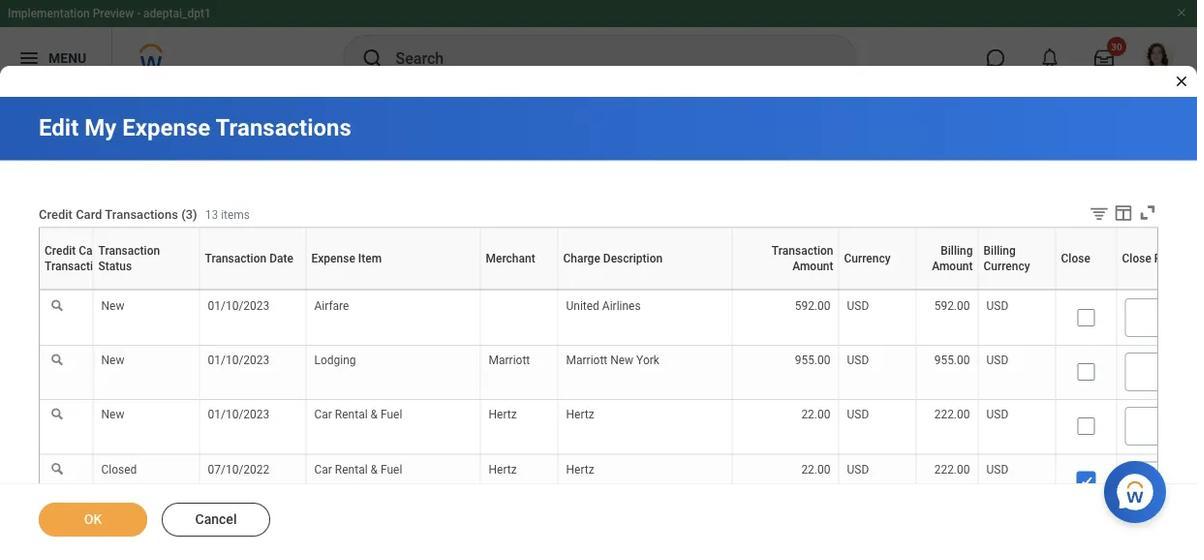 Task type: describe. For each thing, give the bounding box(es) containing it.
transaction up transaction amount button
[[772, 244, 834, 258]]

(3)
[[181, 207, 197, 222]]

transaction down credit card transactions (3) 13 items
[[98, 244, 160, 258]]

13
[[205, 208, 218, 222]]

york
[[637, 353, 660, 367]]

reason
[[1155, 252, 1194, 265]]

notifications large image
[[1040, 48, 1060, 68]]

transaction down credit card transaction
[[66, 290, 71, 291]]

transaction down transaction amount
[[781, 290, 786, 291]]

check small image
[[1076, 469, 1099, 492]]

Caneled text field
[[1134, 472, 1197, 490]]

billing amount button
[[944, 290, 951, 291]]

transaction date button
[[249, 290, 257, 291]]

select to filter grid data image
[[1089, 203, 1110, 223]]

charge description
[[563, 252, 663, 265]]

1 horizontal spatial transactions
[[216, 114, 352, 141]]

billing down billing currency
[[1013, 290, 1016, 291]]

credit card transaction button
[[61, 290, 72, 291]]

edit my expense transactions main content
[[0, 97, 1197, 554]]

inbox large image
[[1095, 48, 1114, 68]]

transaction status button
[[142, 290, 151, 291]]

new element for airfare
[[101, 295, 124, 313]]

currency down billing currency
[[1016, 290, 1020, 291]]

closed
[[101, 462, 137, 475]]

close environment banner image
[[1176, 7, 1188, 18]]

edit my expense transactions
[[39, 114, 352, 141]]

close for close reason
[[1122, 252, 1152, 265]]

search image
[[361, 47, 384, 70]]

credit inside credit card transaction
[[45, 244, 76, 258]]

merchant button
[[517, 290, 522, 291]]

charge inside the row element
[[563, 252, 600, 265]]

3 row element from the top
[[40, 345, 1197, 402]]

closed element
[[101, 458, 137, 475]]

4 row element from the top
[[40, 399, 1197, 456]]

transaction amount
[[772, 244, 834, 273]]

transaction date
[[205, 252, 293, 265]]

2 car rental & fuel from the top
[[314, 462, 402, 475]]

car for second car rental & fuel element
[[314, 462, 332, 475]]

2 592.00 from the left
[[935, 299, 970, 313]]

close right the billing currency button
[[1085, 290, 1087, 291]]

01/10/2023 for lodging
[[208, 353, 270, 367]]

profile logan mcneil element
[[1132, 37, 1186, 79]]

billing currency button
[[1013, 290, 1021, 291]]

caneled
[[1134, 473, 1183, 489]]

0 vertical spatial date
[[269, 252, 293, 265]]

billing amount
[[932, 244, 973, 273]]

currency up the billing currency button
[[984, 260, 1030, 273]]

preview
[[93, 7, 134, 20]]

transaction up the credit card transaction button
[[45, 260, 106, 273]]

22.00 for 07/10/2022
[[802, 462, 831, 475]]

billing down billing amount
[[944, 290, 946, 291]]

07/10/2022
[[208, 462, 270, 475]]

card inside credit card transaction
[[79, 244, 103, 258]]

cancel button
[[162, 503, 270, 537]]

ok button
[[39, 503, 147, 537]]

1 955.00 from the left
[[795, 353, 831, 367]]

0 vertical spatial description
[[603, 252, 663, 265]]

transaction up transaction date button
[[205, 252, 267, 265]]

2 rental from the top
[[335, 462, 368, 475]]

edit my expense transactions dialog
[[0, 0, 1197, 554]]

cancel
[[195, 512, 237, 528]]

1 car rental & fuel from the top
[[314, 408, 402, 421]]

transaction down transaction status
[[142, 290, 147, 291]]

0 vertical spatial expense
[[122, 114, 210, 141]]

airfare
[[314, 299, 349, 313]]

card for (3)
[[76, 207, 102, 222]]

adeptai_dpt1
[[143, 7, 211, 20]]

airlines
[[602, 299, 641, 313]]



Task type: vqa. For each thing, say whether or not it's contained in the screenshot.
york
yes



Task type: locate. For each thing, give the bounding box(es) containing it.
2 marriott from the left
[[566, 353, 608, 367]]

edit
[[39, 114, 79, 141]]

airfare element
[[314, 295, 349, 313]]

close left reason
[[1122, 252, 1152, 265]]

1 rental from the top
[[335, 408, 368, 421]]

marriott down united
[[566, 353, 608, 367]]

2 & from the top
[[371, 462, 378, 475]]

charge up airlines
[[641, 290, 644, 291]]

&
[[371, 408, 378, 421], [371, 462, 378, 475]]

new element
[[101, 295, 124, 313], [101, 349, 124, 367], [101, 404, 124, 421]]

description down charge description
[[644, 290, 649, 291]]

click to view/edit grid preferences image
[[1113, 202, 1134, 223]]

0 vertical spatial car
[[314, 408, 332, 421]]

222.00 for 01/10/2023
[[935, 408, 970, 421]]

currency
[[844, 252, 891, 265], [984, 260, 1030, 273], [875, 290, 879, 291], [1016, 290, 1020, 291]]

united airlines
[[566, 299, 641, 313]]

credit up credit card transaction
[[39, 207, 73, 222]]

car
[[314, 408, 332, 421], [314, 462, 332, 475]]

item
[[358, 252, 382, 265], [394, 290, 396, 291]]

hertz
[[489, 408, 517, 421], [566, 408, 594, 421], [489, 462, 517, 475], [566, 462, 594, 475]]

fuel
[[381, 408, 402, 421], [381, 462, 402, 475]]

transactions
[[216, 114, 352, 141], [105, 207, 178, 222]]

merchant
[[486, 252, 535, 265], [517, 290, 521, 291]]

1 horizontal spatial date
[[269, 252, 293, 265]]

billing
[[941, 244, 973, 258], [984, 244, 1016, 258], [944, 290, 946, 291], [1013, 290, 1016, 291]]

2 vertical spatial credit
[[61, 290, 63, 291]]

date
[[269, 252, 293, 265], [254, 290, 256, 291]]

1 vertical spatial item
[[394, 290, 396, 291]]

0 horizontal spatial charge
[[563, 252, 600, 265]]

1 vertical spatial merchant
[[517, 290, 521, 291]]

billing up billing amount button
[[941, 244, 973, 258]]

0 horizontal spatial transactions
[[105, 207, 178, 222]]

status inside transaction status
[[98, 260, 132, 273]]

billing currency
[[984, 244, 1030, 273]]

new for airfare
[[101, 299, 124, 313]]

2 vertical spatial card
[[63, 290, 65, 291]]

0 vertical spatial car rental & fuel
[[314, 408, 402, 421]]

car right 07/10/2022
[[314, 462, 332, 475]]

592.00 down transaction amount
[[795, 299, 831, 313]]

card
[[76, 207, 102, 222], [79, 244, 103, 258], [63, 290, 65, 291]]

0 vertical spatial charge
[[563, 252, 600, 265]]

2 row element from the top
[[40, 291, 1197, 347]]

card down credit card transactions (3) 13 items
[[79, 244, 103, 258]]

2 car rental & fuel element from the top
[[314, 458, 402, 475]]

592.00
[[795, 299, 831, 313], [935, 299, 970, 313]]

amount
[[793, 260, 834, 273], [932, 260, 973, 273], [786, 290, 790, 291], [947, 290, 950, 291]]

description
[[603, 252, 663, 265], [644, 290, 649, 291]]

1 vertical spatial credit
[[45, 244, 76, 258]]

date down transaction date
[[254, 290, 256, 291]]

transaction
[[98, 244, 160, 258], [772, 244, 834, 258], [205, 252, 267, 265], [45, 260, 106, 273], [66, 290, 71, 291], [142, 290, 147, 291], [249, 290, 254, 291], [781, 290, 786, 291]]

status down credit card transactions (3) 13 items
[[98, 260, 132, 273]]

0 vertical spatial transactions
[[216, 114, 352, 141]]

1 horizontal spatial charge
[[641, 290, 644, 291]]

0 vertical spatial item
[[358, 252, 382, 265]]

transaction amount button
[[781, 290, 791, 291]]

usd
[[847, 299, 869, 313], [987, 299, 1009, 313], [847, 353, 869, 367], [987, 353, 1009, 367], [847, 408, 869, 421], [987, 408, 1009, 421], [847, 462, 869, 475], [987, 462, 1009, 475]]

1 vertical spatial card
[[79, 244, 103, 258]]

0 horizontal spatial date
[[254, 290, 256, 291]]

new for car rental & fuel
[[101, 408, 124, 421]]

charge description button
[[641, 290, 650, 291]]

credit card transaction transaction status transaction date expense item merchant charge description transaction amount currency billing amount billing currency close
[[61, 290, 1087, 291]]

1 222.00 from the top
[[935, 408, 970, 421]]

toolbar
[[1074, 202, 1159, 227]]

1 vertical spatial charge
[[641, 290, 644, 291]]

2 fuel from the top
[[381, 462, 402, 475]]

lodging element
[[314, 349, 356, 367]]

3 new element from the top
[[101, 404, 124, 421]]

1 horizontal spatial 592.00
[[935, 299, 970, 313]]

close for close
[[1061, 252, 1091, 265]]

status down transaction status
[[147, 290, 150, 291]]

2 vertical spatial expense
[[390, 290, 394, 291]]

0 vertical spatial merchant
[[486, 252, 535, 265]]

1 horizontal spatial status
[[147, 290, 150, 291]]

0 horizontal spatial 955.00
[[795, 353, 831, 367]]

car rental & fuel
[[314, 408, 402, 421], [314, 462, 402, 475]]

currency up currency button
[[844, 252, 891, 265]]

car for 2nd car rental & fuel element from the bottom
[[314, 408, 332, 421]]

01/10/2023
[[208, 299, 270, 313], [208, 353, 270, 367], [208, 408, 270, 421]]

2 horizontal spatial expense
[[390, 290, 394, 291]]

credit card transaction
[[45, 244, 106, 273]]

card for transaction
[[63, 290, 65, 291]]

car down lodging
[[314, 408, 332, 421]]

0 vertical spatial 01/10/2023
[[208, 299, 270, 313]]

1 vertical spatial car rental & fuel
[[314, 462, 402, 475]]

card up credit card transaction
[[76, 207, 102, 222]]

close reason
[[1122, 252, 1194, 265]]

1 vertical spatial 22.00
[[802, 462, 831, 475]]

new for lodging
[[101, 353, 124, 367]]

222.00 for 07/10/2022
[[935, 462, 970, 475]]

lodging
[[314, 353, 356, 367]]

new
[[101, 299, 124, 313], [101, 353, 124, 367], [611, 353, 634, 367], [101, 408, 124, 421]]

credit up the credit card transaction button
[[45, 244, 76, 258]]

0 vertical spatial new element
[[101, 295, 124, 313]]

usd element
[[847, 295, 869, 313], [987, 295, 1009, 313], [847, 349, 869, 367], [987, 349, 1009, 367], [847, 404, 869, 421], [987, 404, 1009, 421], [847, 458, 869, 475], [987, 458, 1009, 475]]

22.00
[[802, 408, 831, 421], [802, 462, 831, 475]]

1 vertical spatial 01/10/2023
[[208, 353, 270, 367]]

1 vertical spatial transactions
[[105, 207, 178, 222]]

0 horizontal spatial expense
[[122, 114, 210, 141]]

close up close button
[[1061, 252, 1091, 265]]

marriott
[[489, 353, 530, 367], [566, 353, 608, 367]]

united
[[566, 299, 600, 313]]

2 vertical spatial 01/10/2023
[[208, 408, 270, 421]]

-
[[137, 7, 141, 20]]

0 vertical spatial fuel
[[381, 408, 402, 421]]

credit
[[39, 207, 73, 222], [45, 244, 76, 258], [61, 290, 63, 291]]

charge
[[563, 252, 600, 265], [641, 290, 644, 291]]

01/10/2023 for airfare
[[208, 299, 270, 313]]

expense item button
[[390, 290, 397, 291]]

marriott down merchant button
[[489, 353, 530, 367]]

1 marriott from the left
[[489, 353, 530, 367]]

0 horizontal spatial marriott
[[489, 353, 530, 367]]

1 01/10/2023 from the top
[[208, 299, 270, 313]]

1 vertical spatial description
[[644, 290, 649, 291]]

column header inside edit my expense transactions main content
[[1117, 290, 1197, 291]]

billing inside billing amount
[[941, 244, 973, 258]]

row element containing caneled
[[40, 454, 1197, 510]]

transaction down transaction date
[[249, 290, 254, 291]]

1 vertical spatial new element
[[101, 349, 124, 367]]

amount inside transaction amount
[[793, 260, 834, 273]]

2 vertical spatial new element
[[101, 404, 124, 421]]

credit down credit card transaction
[[61, 290, 63, 291]]

222.00
[[935, 408, 970, 421], [935, 462, 970, 475]]

car rental & fuel element
[[314, 404, 402, 421], [314, 458, 402, 475]]

status
[[98, 260, 132, 273], [147, 290, 150, 291]]

rental
[[335, 408, 368, 421], [335, 462, 368, 475]]

1 horizontal spatial 955.00
[[935, 353, 970, 367]]

marriott for marriott
[[489, 353, 530, 367]]

column header
[[1117, 290, 1197, 291]]

1 vertical spatial car
[[314, 462, 332, 475]]

billing inside billing currency
[[984, 244, 1016, 258]]

1 new element from the top
[[101, 295, 124, 313]]

22.00 for 01/10/2023
[[802, 408, 831, 421]]

implementation
[[8, 7, 90, 20]]

marriott for marriott new york
[[566, 353, 608, 367]]

date left expense item
[[269, 252, 293, 265]]

1 22.00 from the top
[[802, 408, 831, 421]]

1 car rental & fuel element from the top
[[314, 404, 402, 421]]

01/10/2023 for car rental & fuel
[[208, 408, 270, 421]]

expense item
[[311, 252, 382, 265]]

billing up the billing currency button
[[984, 244, 1016, 258]]

expense
[[122, 114, 210, 141], [311, 252, 355, 265], [390, 290, 394, 291]]

credit for transaction
[[61, 290, 63, 291]]

implementation preview -   adeptai_dpt1
[[8, 7, 211, 20]]

0 horizontal spatial item
[[358, 252, 382, 265]]

1 vertical spatial car rental & fuel element
[[314, 458, 402, 475]]

1 row element from the top
[[40, 228, 1197, 290]]

merchant inside the row element
[[486, 252, 535, 265]]

3 01/10/2023 from the top
[[208, 408, 270, 421]]

close
[[1061, 252, 1091, 265], [1122, 252, 1152, 265], [1085, 290, 1087, 291]]

0 horizontal spatial 592.00
[[795, 299, 831, 313]]

close edit my expense transactions image
[[1174, 74, 1190, 89]]

1 vertical spatial fuel
[[381, 462, 402, 475]]

2 22.00 from the top
[[802, 462, 831, 475]]

charge up credit card transaction transaction status transaction date expense item merchant charge description transaction amount currency billing amount billing currency close
[[563, 252, 600, 265]]

1 vertical spatial rental
[[335, 462, 368, 475]]

ok
[[84, 512, 102, 528]]

2 car from the top
[[314, 462, 332, 475]]

marriott new york
[[566, 353, 660, 367]]

0 vertical spatial rental
[[335, 408, 368, 421]]

1 vertical spatial date
[[254, 290, 256, 291]]

credit for (3)
[[39, 207, 73, 222]]

implementation preview -   adeptai_dpt1 banner
[[0, 0, 1197, 89]]

1 horizontal spatial marriott
[[566, 353, 608, 367]]

new element for car rental & fuel
[[101, 404, 124, 421]]

credit card transactions (3) 13 items
[[39, 207, 250, 222]]

2 new element from the top
[[101, 349, 124, 367]]

1 horizontal spatial item
[[394, 290, 396, 291]]

2 222.00 from the top
[[935, 462, 970, 475]]

0 vertical spatial card
[[76, 207, 102, 222]]

workday assistant region
[[1104, 453, 1174, 523]]

toolbar inside edit my expense transactions main content
[[1074, 202, 1159, 227]]

0 vertical spatial &
[[371, 408, 378, 421]]

1 vertical spatial &
[[371, 462, 378, 475]]

0 vertical spatial status
[[98, 260, 132, 273]]

2 955.00 from the left
[[935, 353, 970, 367]]

description up 'charge description' button on the bottom right
[[603, 252, 663, 265]]

new element for lodging
[[101, 349, 124, 367]]

0 horizontal spatial status
[[98, 260, 132, 273]]

955.00
[[795, 353, 831, 367], [935, 353, 970, 367]]

1 vertical spatial 222.00
[[935, 462, 970, 475]]

1 car from the top
[[314, 408, 332, 421]]

0 vertical spatial 222.00
[[935, 408, 970, 421]]

2 01/10/2023 from the top
[[208, 353, 270, 367]]

0 vertical spatial 22.00
[[802, 408, 831, 421]]

fullscreen image
[[1137, 202, 1159, 223]]

row element containing credit card transaction
[[40, 228, 1197, 290]]

1 vertical spatial expense
[[311, 252, 355, 265]]

0 vertical spatial credit
[[39, 207, 73, 222]]

card down credit card transaction
[[63, 290, 65, 291]]

currency left billing amount button
[[875, 290, 879, 291]]

1 vertical spatial status
[[147, 290, 150, 291]]

0 vertical spatial car rental & fuel element
[[314, 404, 402, 421]]

close button
[[1085, 290, 1088, 291]]

my
[[85, 114, 117, 141]]

transaction status
[[98, 244, 160, 273]]

1 horizontal spatial expense
[[311, 252, 355, 265]]

row element
[[40, 228, 1197, 290], [40, 291, 1197, 347], [40, 345, 1197, 402], [40, 399, 1197, 456], [40, 454, 1197, 510]]

expense inside the row element
[[311, 252, 355, 265]]

592.00 down billing amount button
[[935, 299, 970, 313]]

1 & from the top
[[371, 408, 378, 421]]

1 fuel from the top
[[381, 408, 402, 421]]

currency button
[[875, 290, 880, 291]]

5 row element from the top
[[40, 454, 1197, 510]]

items
[[221, 208, 250, 222]]

1 592.00 from the left
[[795, 299, 831, 313]]



